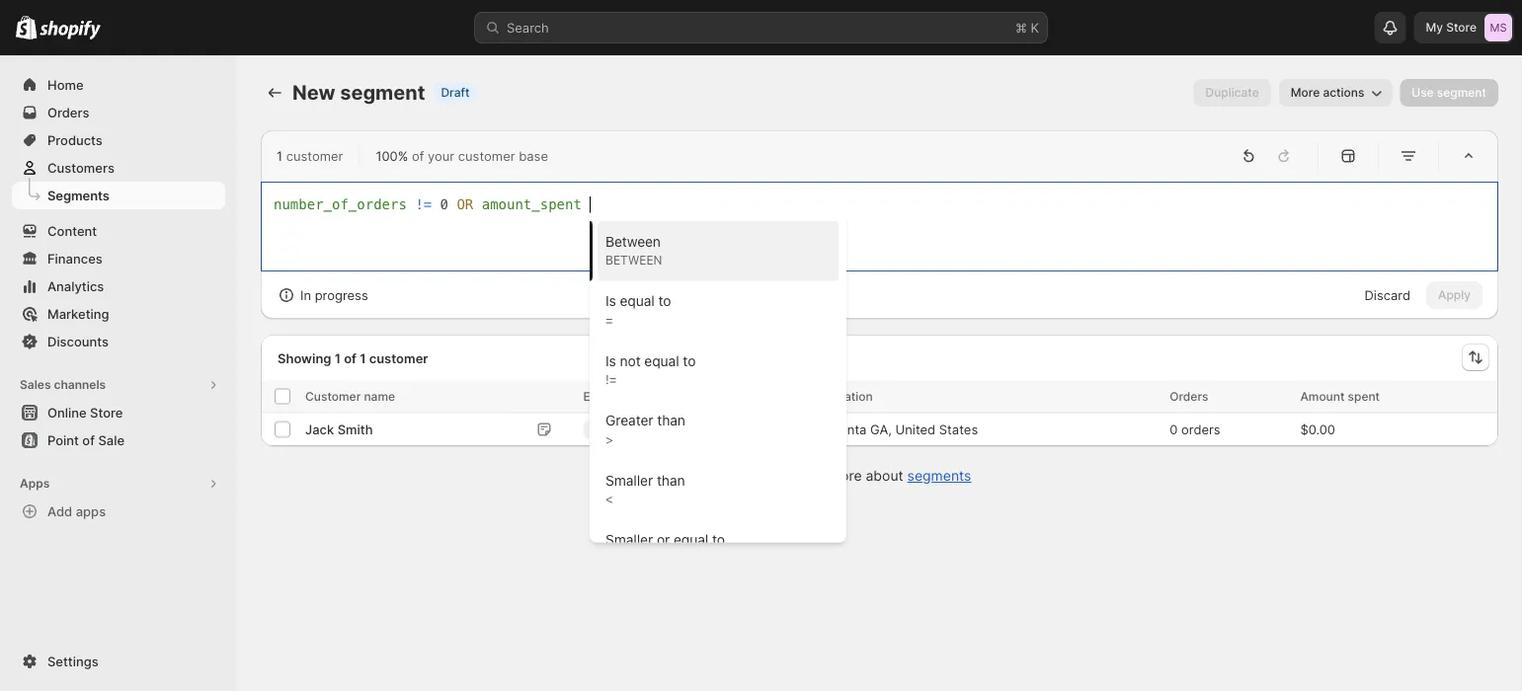 Task type: vqa. For each thing, say whether or not it's contained in the screenshot.
Shopify within Get started with finances on Shopify Start getting the most from your store's finances by completing these tasks.
no



Task type: describe. For each thing, give the bounding box(es) containing it.
1 vertical spatial to
[[683, 352, 696, 368]]

add
[[47, 504, 72, 519]]

1 vertical spatial orders
[[1170, 389, 1209, 404]]

1 horizontal spatial customer
[[369, 350, 428, 366]]

customers
[[47, 160, 115, 175]]

jack
[[305, 422, 334, 437]]

online
[[47, 405, 87, 420]]

online store
[[47, 405, 123, 420]]

100%
[[376, 148, 408, 163]]

0 orders
[[1170, 422, 1221, 437]]

greater than > smaller than < smaller or equal to
[[606, 412, 725, 548]]

settings
[[47, 654, 98, 669]]

0 horizontal spatial 1
[[277, 148, 283, 163]]

0 vertical spatial equal
[[620, 292, 655, 309]]

or
[[457, 197, 473, 213]]

finances
[[47, 251, 103, 266]]

shopify image
[[40, 20, 101, 40]]

jack smith
[[305, 422, 373, 437]]

use segment
[[1412, 85, 1487, 100]]

base
[[519, 148, 548, 163]]

Editor field
[[274, 195, 1486, 643]]

To create a segment, choose a template or apply a filter. text field
[[274, 195, 1486, 259]]

greater
[[606, 412, 654, 428]]

orders link
[[12, 99, 225, 126]]

apply
[[1438, 288, 1471, 302]]

discard
[[1365, 287, 1411, 303]]

not
[[620, 352, 641, 368]]

learn
[[788, 468, 825, 485]]

channels
[[54, 378, 106, 392]]

<
[[606, 492, 613, 506]]

greater than option
[[590, 396, 847, 460]]

segment for use segment
[[1437, 85, 1487, 100]]

products link
[[12, 126, 225, 154]]

apps button
[[12, 470, 225, 498]]

analytics
[[47, 279, 104, 294]]

in
[[300, 287, 311, 303]]

email
[[583, 389, 614, 404]]

customer
[[305, 389, 361, 404]]

duplicate
[[1206, 85, 1259, 100]]

segments
[[47, 188, 110, 203]]

between option
[[590, 217, 847, 281]]

=
[[606, 313, 613, 326]]

2 is from the top
[[606, 352, 616, 368]]

customers link
[[12, 154, 225, 182]]

sales channels
[[20, 378, 106, 392]]

more actions button
[[1279, 79, 1392, 107]]

point
[[47, 433, 79, 448]]

atlanta
[[824, 422, 867, 437]]

subscribed
[[615, 422, 678, 437]]

in progress
[[300, 287, 368, 303]]

>
[[606, 432, 613, 446]]

in progress alert
[[261, 272, 384, 319]]

learn more about segments
[[788, 468, 971, 485]]

0 horizontal spatial customer
[[286, 148, 343, 163]]

apps
[[20, 477, 50, 491]]

online store button
[[0, 399, 237, 427]]

between between
[[606, 233, 662, 267]]

atlanta ga, united states
[[824, 422, 978, 437]]

is equal to = is not equal to !=
[[606, 292, 696, 386]]

email subscription
[[583, 389, 687, 404]]

add apps
[[47, 504, 106, 519]]

online store link
[[12, 399, 225, 427]]

my store
[[1426, 20, 1477, 35]]

more
[[829, 468, 862, 485]]

content
[[47, 223, 97, 239]]

segment for new segment
[[340, 81, 425, 105]]

amount_spent
[[482, 197, 582, 213]]

point of sale button
[[0, 427, 237, 454]]

use
[[1412, 85, 1434, 100]]

add apps button
[[12, 498, 225, 526]]

point of sale
[[47, 433, 125, 448]]

!= inside is equal to = is not equal to !=
[[606, 372, 617, 386]]

number_of_orders
[[274, 197, 407, 213]]

showing
[[278, 350, 331, 366]]

duplicate button
[[1194, 79, 1271, 107]]



Task type: locate. For each thing, give the bounding box(es) containing it.
states
[[939, 422, 978, 437]]

equal right not
[[645, 352, 679, 368]]

new segment
[[292, 81, 425, 105]]

1 smaller from the top
[[606, 472, 653, 488]]

0 left or
[[440, 197, 448, 213]]

0 horizontal spatial to
[[658, 292, 671, 309]]

home link
[[12, 71, 225, 99]]

orders down home
[[47, 105, 89, 120]]

store right my
[[1446, 20, 1477, 35]]

0 horizontal spatial 0
[[440, 197, 448, 213]]

segments link
[[907, 468, 971, 485]]

0 vertical spatial !=
[[415, 197, 432, 213]]

segment
[[340, 81, 425, 105], [1437, 85, 1487, 100]]

to right or on the left of page
[[712, 531, 725, 548]]

!=
[[415, 197, 432, 213], [606, 372, 617, 386]]

sales
[[20, 378, 51, 392]]

orders up 0 orders
[[1170, 389, 1209, 404]]

to up subscription
[[683, 352, 696, 368]]

1 vertical spatial !=
[[606, 372, 617, 386]]

customer name
[[305, 389, 395, 404]]

1 up the number_of_orders
[[277, 148, 283, 163]]

actions
[[1323, 85, 1365, 100]]

equal right or on the left of page
[[674, 531, 709, 548]]

⌘
[[1016, 20, 1027, 35]]

of up 'customer name'
[[344, 350, 357, 366]]

sales channels button
[[12, 371, 225, 399]]

of
[[412, 148, 424, 163], [344, 350, 357, 366], [82, 433, 95, 448]]

1 horizontal spatial of
[[344, 350, 357, 366]]

customer up the number_of_orders
[[286, 148, 343, 163]]

0 vertical spatial orders
[[47, 105, 89, 120]]

to inside greater than > smaller than < smaller or equal to
[[712, 531, 725, 548]]

1 up 'customer name'
[[360, 350, 366, 366]]

0 horizontal spatial segment
[[340, 81, 425, 105]]

settings link
[[12, 648, 225, 676]]

products
[[47, 132, 103, 148]]

store for online store
[[90, 405, 123, 420]]

segments link
[[12, 182, 225, 209]]

store inside 'button'
[[90, 405, 123, 420]]

1
[[277, 148, 283, 163], [335, 350, 341, 366], [360, 350, 366, 366]]

1 vertical spatial equal
[[645, 352, 679, 368]]

0 horizontal spatial of
[[82, 433, 95, 448]]

spent
[[1348, 389, 1380, 404]]

between
[[606, 253, 662, 267]]

is up =
[[606, 292, 616, 309]]

1 vertical spatial of
[[344, 350, 357, 366]]

name
[[364, 389, 395, 404]]

shopify image
[[16, 15, 37, 39]]

not
[[591, 422, 612, 437]]

1 right 'showing'
[[335, 350, 341, 366]]

subscription
[[617, 389, 687, 404]]

0 for 0
[[440, 197, 448, 213]]

0 horizontal spatial orders
[[47, 105, 89, 120]]

or
[[657, 531, 670, 548]]

0 vertical spatial is
[[606, 292, 616, 309]]

search
[[507, 20, 549, 35]]

1 horizontal spatial 1
[[335, 350, 341, 366]]

ga,
[[870, 422, 892, 437]]

1 horizontal spatial segment
[[1437, 85, 1487, 100]]

segments
[[907, 468, 971, 485]]

than down subscription
[[657, 412, 686, 428]]

0 vertical spatial than
[[657, 412, 686, 428]]

1 horizontal spatial to
[[683, 352, 696, 368]]

smith
[[337, 422, 373, 437]]

store
[[1446, 20, 1477, 35], [90, 405, 123, 420]]

⌘ k
[[1016, 20, 1039, 35]]

new
[[292, 81, 335, 105]]

location
[[824, 389, 873, 404]]

than
[[657, 412, 686, 428], [657, 472, 685, 488]]

customer up name
[[369, 350, 428, 366]]

1 vertical spatial is
[[606, 352, 616, 368]]

apps
[[76, 504, 106, 519]]

0 vertical spatial store
[[1446, 20, 1477, 35]]

marketing
[[47, 306, 109, 322]]

1 vertical spatial smaller
[[606, 531, 653, 548]]

0 vertical spatial smaller
[[606, 472, 653, 488]]

of inside button
[[82, 433, 95, 448]]

orders
[[1182, 422, 1221, 437]]

of for sale
[[82, 433, 95, 448]]

2 horizontal spatial of
[[412, 148, 424, 163]]

1 horizontal spatial orders
[[1170, 389, 1209, 404]]

1 vertical spatial store
[[90, 405, 123, 420]]

1 horizontal spatial store
[[1446, 20, 1477, 35]]

0 vertical spatial to
[[658, 292, 671, 309]]

progress
[[315, 287, 368, 303]]

2 horizontal spatial customer
[[458, 148, 515, 163]]

store up sale
[[90, 405, 123, 420]]

k
[[1031, 20, 1039, 35]]

equal inside greater than > smaller than < smaller or equal to
[[674, 531, 709, 548]]

0 inside editor field
[[440, 197, 448, 213]]

segment up 100%
[[340, 81, 425, 105]]

1 vertical spatial 0
[[1170, 422, 1178, 437]]

about
[[866, 468, 904, 485]]

customer right your
[[458, 148, 515, 163]]

to down 'between'
[[658, 292, 671, 309]]

my store image
[[1485, 14, 1512, 41]]

segment right use at the right top of page
[[1437, 85, 1487, 100]]

!= up email
[[606, 372, 617, 386]]

your
[[428, 148, 455, 163]]

100% of your customer base
[[376, 148, 548, 163]]

0 vertical spatial of
[[412, 148, 424, 163]]

equal
[[620, 292, 655, 309], [645, 352, 679, 368], [674, 531, 709, 548]]

redo image
[[1274, 146, 1294, 166]]

amount
[[1300, 389, 1345, 404]]

2 smaller from the top
[[606, 531, 653, 548]]

point of sale link
[[12, 427, 225, 454]]

amount spent
[[1300, 389, 1380, 404]]

analytics link
[[12, 273, 225, 300]]

1 vertical spatial than
[[657, 472, 685, 488]]

1 horizontal spatial !=
[[606, 372, 617, 386]]

customer
[[286, 148, 343, 163], [458, 148, 515, 163], [369, 350, 428, 366]]

smaller left or on the left of page
[[606, 531, 653, 548]]

is left not
[[606, 352, 616, 368]]

2 horizontal spatial to
[[712, 531, 725, 548]]

jack smith link
[[305, 420, 373, 439]]

0 horizontal spatial store
[[90, 405, 123, 420]]

more
[[1291, 85, 1320, 100]]

0 vertical spatial 0
[[440, 197, 448, 213]]

use segment button
[[1400, 79, 1499, 107]]

0 for 0 orders
[[1170, 422, 1178, 437]]

0 left orders
[[1170, 422, 1178, 437]]

store for my store
[[1446, 20, 1477, 35]]

sale
[[98, 433, 125, 448]]

smaller up <
[[606, 472, 653, 488]]

of left your
[[412, 148, 424, 163]]

between
[[606, 233, 661, 249]]

0
[[440, 197, 448, 213], [1170, 422, 1178, 437]]

home
[[47, 77, 84, 92]]

content link
[[12, 217, 225, 245]]

2 vertical spatial to
[[712, 531, 725, 548]]

2 vertical spatial equal
[[674, 531, 709, 548]]

draft
[[441, 85, 470, 100]]

orders
[[47, 105, 89, 120], [1170, 389, 1209, 404]]

of left sale
[[82, 433, 95, 448]]

of for your
[[412, 148, 424, 163]]

0 horizontal spatial !=
[[415, 197, 432, 213]]

than down subscribed
[[657, 472, 685, 488]]

segment inside button
[[1437, 85, 1487, 100]]

!= left or
[[415, 197, 432, 213]]

1 customer
[[277, 148, 343, 163]]

1 is from the top
[[606, 292, 616, 309]]

marketing link
[[12, 300, 225, 328]]

$0.00
[[1300, 422, 1336, 437]]

2 vertical spatial of
[[82, 433, 95, 448]]

equal down 'between'
[[620, 292, 655, 309]]

finances link
[[12, 245, 225, 273]]

united
[[896, 422, 936, 437]]

1 horizontal spatial 0
[[1170, 422, 1178, 437]]

discounts link
[[12, 328, 225, 356]]

more actions
[[1291, 85, 1365, 100]]

2 horizontal spatial 1
[[360, 350, 366, 366]]

not subscribed
[[591, 422, 678, 437]]



